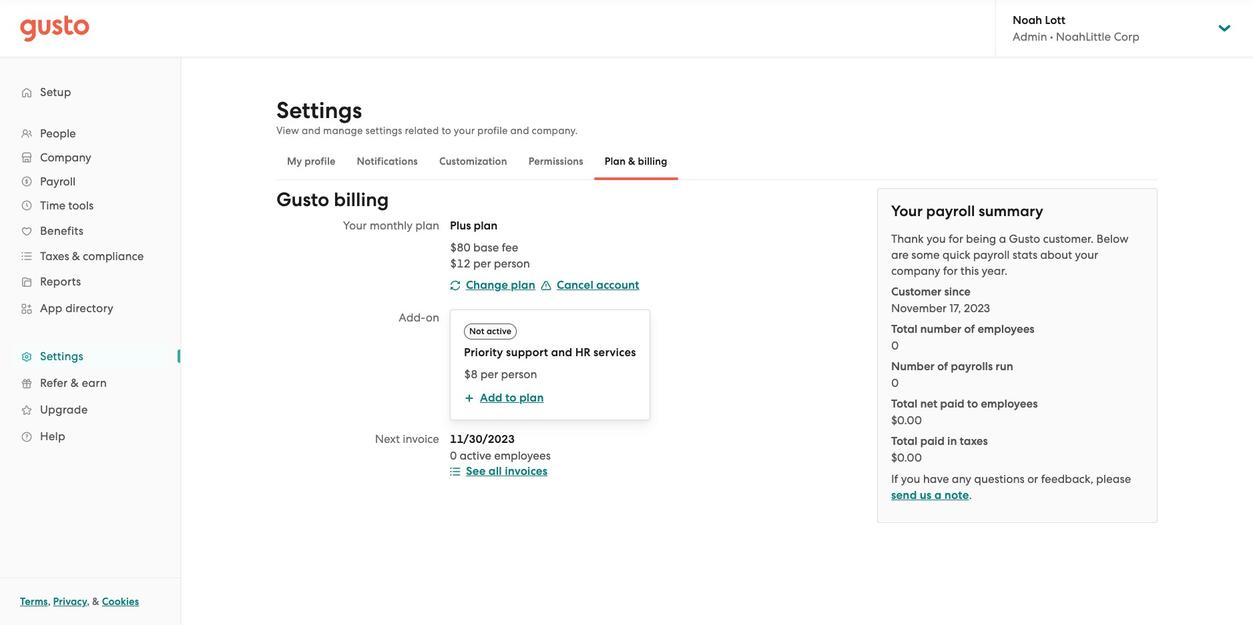 Task type: vqa. For each thing, say whether or not it's contained in the screenshot.
top Generate
no



Task type: describe. For each thing, give the bounding box(es) containing it.
hr
[[576, 346, 591, 360]]

change plan link
[[450, 279, 536, 293]]

cookies button
[[102, 595, 139, 611]]

app directory
[[40, 302, 114, 315]]

plan up base
[[474, 219, 498, 233]]

all
[[489, 465, 502, 479]]

per inside priority support and hr services element
[[481, 368, 499, 381]]

app
[[40, 302, 62, 315]]

time tools
[[40, 199, 94, 212]]

refer
[[40, 377, 68, 390]]

1 vertical spatial for
[[944, 265, 958, 278]]

permissions
[[529, 156, 584, 168]]

customer since november 17, 2023
[[892, 285, 991, 315]]

app directory link
[[13, 297, 167, 321]]

being
[[967, 232, 997, 246]]

to inside settings view and manage settings related to your profile and company.
[[442, 125, 452, 137]]

a inside if you have any questions or feedback, please send us a note .
[[935, 489, 942, 503]]

employees inside total net paid to employees $0.00
[[981, 397, 1038, 412]]

not
[[470, 327, 485, 337]]

number
[[892, 360, 935, 374]]

noah lott admin • noahlittle corp
[[1013, 13, 1140, 43]]

list for your payroll summary
[[892, 285, 1144, 466]]

customer.
[[1044, 232, 1094, 246]]

plan & billing button
[[594, 146, 679, 178]]

total paid in taxes $0.00
[[892, 435, 989, 465]]

person inside $80 base fee $12 per person
[[494, 257, 530, 271]]

view
[[277, 125, 299, 137]]

directory
[[65, 302, 114, 315]]

noahlittle
[[1057, 30, 1112, 43]]

benefits
[[40, 224, 84, 238]]

0 vertical spatial payroll
[[927, 202, 976, 220]]

gusto inside thank you for being a gusto customer. below are some quick payroll stats about your company for this year.
[[1010, 232, 1041, 246]]

settings tabs tab list
[[277, 143, 1158, 180]]

priority support and hr services element
[[450, 310, 650, 421]]

$80 base fee $12 per person
[[450, 241, 530, 271]]

invoices
[[505, 465, 548, 479]]

any
[[952, 473, 972, 486]]

payrolls
[[951, 360, 994, 374]]

people button
[[13, 122, 167, 146]]

net
[[921, 397, 938, 412]]

priority support and hr services
[[464, 346, 636, 360]]

note
[[945, 489, 970, 503]]

on
[[426, 311, 440, 325]]

send
[[892, 489, 918, 503]]

1 vertical spatial billing
[[334, 188, 389, 212]]

help link
[[13, 425, 167, 449]]

related
[[405, 125, 439, 137]]

total for total paid in taxes
[[892, 435, 918, 449]]

taxes & compliance button
[[13, 244, 167, 269]]

your payroll summary
[[892, 202, 1044, 220]]

privacy link
[[53, 597, 87, 609]]

person inside priority support and hr services element
[[501, 368, 537, 381]]

november
[[892, 302, 947, 315]]

summary
[[979, 202, 1044, 220]]

0 for total
[[892, 339, 899, 353]]

active inside priority support and hr services element
[[487, 327, 512, 337]]

2023
[[965, 302, 991, 315]]

number
[[921, 323, 962, 337]]

1 , from the left
[[48, 597, 51, 609]]

benefits link
[[13, 219, 167, 243]]

base
[[474, 241, 499, 255]]

add to plan link
[[464, 391, 636, 407]]

plan & billing
[[605, 156, 668, 168]]

& for compliance
[[72, 250, 80, 263]]

employees for total number of employees
[[978, 323, 1035, 337]]

setup link
[[13, 80, 167, 104]]

cancel
[[557, 279, 594, 293]]

$8
[[464, 368, 478, 381]]

company.
[[532, 125, 578, 137]]

if you have any questions or feedback, please send us a note .
[[892, 473, 1132, 503]]

& left cookies button
[[92, 597, 100, 609]]

$80
[[450, 241, 471, 255]]

some
[[912, 249, 940, 262]]

plus
[[450, 219, 471, 233]]

$0.00 inside total net paid to employees $0.00
[[892, 414, 923, 428]]

and for settings
[[302, 125, 321, 137]]

your for your monthly plan
[[343, 219, 367, 232]]

see
[[466, 465, 486, 479]]

plan left "plus" on the left of the page
[[416, 219, 440, 232]]

profile inside settings view and manage settings related to your profile and company.
[[478, 125, 508, 137]]

$12
[[450, 257, 471, 271]]

cancel account
[[557, 279, 640, 293]]

terms , privacy , & cookies
[[20, 597, 139, 609]]

you for some
[[927, 232, 946, 246]]

below
[[1097, 232, 1129, 246]]

account
[[597, 279, 640, 293]]

earn
[[82, 377, 107, 390]]

tools
[[68, 199, 94, 212]]

per inside $80 base fee $12 per person
[[474, 257, 491, 271]]

have
[[924, 473, 950, 486]]

of inside total number of employees 0
[[965, 323, 976, 337]]

since
[[945, 285, 971, 299]]

your inside settings view and manage settings related to your profile and company.
[[454, 125, 475, 137]]

send us a note link
[[892, 489, 970, 503]]

my
[[287, 156, 302, 168]]

reports
[[40, 275, 81, 289]]

11/30/2023 list
[[450, 432, 752, 464]]

settings
[[366, 125, 403, 137]]

11/30/2023 0 active employees
[[450, 433, 551, 463]]

total number of employees 0
[[892, 323, 1035, 353]]

•
[[1051, 30, 1054, 43]]

fee
[[502, 241, 519, 255]]

payroll
[[40, 175, 76, 188]]



Task type: locate. For each thing, give the bounding box(es) containing it.
total inside total net paid to employees $0.00
[[892, 397, 918, 412]]

0 vertical spatial employees
[[978, 323, 1035, 337]]

active up see
[[460, 450, 492, 463]]

$0.00 up if
[[892, 452, 923, 465]]

your monthly plan
[[343, 219, 440, 232]]

3 total from the top
[[892, 435, 918, 449]]

profile
[[478, 125, 508, 137], [305, 156, 336, 168]]

0 horizontal spatial ,
[[48, 597, 51, 609]]

0 vertical spatial gusto
[[277, 188, 330, 212]]

permissions button
[[518, 146, 594, 178]]

11/30/2023
[[450, 433, 515, 447]]

1 vertical spatial paid
[[921, 435, 945, 449]]

1 vertical spatial $0.00
[[892, 452, 923, 465]]

, left privacy at bottom left
[[48, 597, 51, 609]]

1 total from the top
[[892, 323, 918, 337]]

0 inside total number of employees 0
[[892, 339, 899, 353]]

0 down 11/30/2023 on the bottom left of the page
[[450, 450, 457, 463]]

to inside total net paid to employees $0.00
[[968, 397, 979, 412]]

settings up manage
[[277, 97, 362, 124]]

to right the add at left
[[506, 391, 517, 405]]

1 vertical spatial you
[[902, 473, 921, 486]]

$0.00 inside total paid in taxes $0.00
[[892, 452, 923, 465]]

plan
[[605, 156, 626, 168]]

admin
[[1013, 30, 1048, 43]]

paid left 'in' at the bottom right of page
[[921, 435, 945, 449]]

plus plan
[[450, 219, 498, 233]]

settings for settings
[[40, 350, 83, 363]]

cancel account link
[[541, 279, 640, 293]]

customization
[[440, 156, 508, 168]]

see all invoices link
[[450, 464, 752, 480]]

cookies
[[102, 597, 139, 609]]

1 vertical spatial gusto
[[1010, 232, 1041, 246]]

profile up customization on the top left
[[478, 125, 508, 137]]

1 vertical spatial payroll
[[974, 249, 1010, 262]]

add-on
[[399, 311, 440, 325]]

$8 per person
[[464, 368, 537, 381]]

payroll inside thank you for being a gusto customer. below are some quick payroll stats about your company for this year.
[[974, 249, 1010, 262]]

of left the 'payrolls'
[[938, 360, 949, 374]]

you
[[927, 232, 946, 246], [902, 473, 921, 486]]

2 vertical spatial total
[[892, 435, 918, 449]]

per right $8
[[481, 368, 499, 381]]

employees inside total number of employees 0
[[978, 323, 1035, 337]]

and left "company."
[[511, 125, 530, 137]]

you inside if you have any questions or feedback, please send us a note .
[[902, 473, 921, 486]]

total for total net paid to employees
[[892, 397, 918, 412]]

17,
[[950, 302, 962, 315]]

1 horizontal spatial gusto
[[1010, 232, 1041, 246]]

,
[[48, 597, 51, 609], [87, 597, 90, 609]]

2 $0.00 from the top
[[892, 452, 923, 465]]

person down fee
[[494, 257, 530, 271]]

support
[[506, 346, 549, 360]]

gusto up stats
[[1010, 232, 1041, 246]]

help
[[40, 430, 65, 444]]

0 vertical spatial for
[[949, 232, 964, 246]]

you for us
[[902, 473, 921, 486]]

& right 'taxes'
[[72, 250, 80, 263]]

1 vertical spatial your
[[1076, 249, 1099, 262]]

billing right plan
[[638, 156, 668, 168]]

0 vertical spatial settings
[[277, 97, 362, 124]]

a inside thank you for being a gusto customer. below are some quick payroll stats about your company for this year.
[[1000, 232, 1007, 246]]

payroll button
[[13, 170, 167, 194]]

settings inside settings view and manage settings related to your profile and company.
[[277, 97, 362, 124]]

0 horizontal spatial you
[[902, 473, 921, 486]]

home image
[[20, 15, 90, 42]]

1 horizontal spatial billing
[[638, 156, 668, 168]]

total down november
[[892, 323, 918, 337]]

people
[[40, 127, 76, 140]]

active right not
[[487, 327, 512, 337]]

& for billing
[[629, 156, 636, 168]]

total up if
[[892, 435, 918, 449]]

employees down 2023 at the right
[[978, 323, 1035, 337]]

gusto billing
[[277, 188, 389, 212]]

for
[[949, 232, 964, 246], [944, 265, 958, 278]]

0 up 'number'
[[892, 339, 899, 353]]

a
[[1000, 232, 1007, 246], [935, 489, 942, 503]]

services
[[594, 346, 636, 360]]

your
[[892, 202, 923, 220], [343, 219, 367, 232]]

1 vertical spatial employees
[[981, 397, 1038, 412]]

per down base
[[474, 257, 491, 271]]

1 vertical spatial settings
[[40, 350, 83, 363]]

0 vertical spatial you
[[927, 232, 946, 246]]

0 horizontal spatial and
[[302, 125, 321, 137]]

thank you for being a gusto customer. below are some quick payroll stats about your company for this year.
[[892, 232, 1129, 278]]

your up customization button at the top of page
[[454, 125, 475, 137]]

your down customer.
[[1076, 249, 1099, 262]]

stats
[[1013, 249, 1038, 262]]

for up quick
[[949, 232, 964, 246]]

feedback,
[[1042, 473, 1094, 486]]

gusto navigation element
[[0, 57, 180, 472]]

active inside the 11/30/2023 0 active employees
[[460, 450, 492, 463]]

customization button
[[429, 146, 518, 178]]

to down number of payrolls run 0
[[968, 397, 979, 412]]

2 horizontal spatial to
[[968, 397, 979, 412]]

paid right net
[[941, 397, 965, 412]]

& right plan
[[629, 156, 636, 168]]

change
[[466, 279, 508, 293]]

per
[[474, 257, 491, 271], [481, 368, 499, 381]]

1 vertical spatial total
[[892, 397, 918, 412]]

& inside button
[[629, 156, 636, 168]]

taxes
[[40, 250, 69, 263]]

0 vertical spatial billing
[[638, 156, 668, 168]]

quick
[[943, 249, 971, 262]]

settings for settings view and manage settings related to your profile and company.
[[277, 97, 362, 124]]

2 horizontal spatial list
[[892, 285, 1144, 466]]

manage
[[323, 125, 363, 137]]

payroll
[[927, 202, 976, 220], [974, 249, 1010, 262]]

0 vertical spatial active
[[487, 327, 512, 337]]

& inside dropdown button
[[72, 250, 80, 263]]

1 vertical spatial per
[[481, 368, 499, 381]]

plan down '$8 per person'
[[520, 391, 544, 405]]

0 horizontal spatial profile
[[305, 156, 336, 168]]

.
[[970, 489, 973, 502]]

total left net
[[892, 397, 918, 412]]

or
[[1028, 473, 1039, 486]]

paid inside total paid in taxes $0.00
[[921, 435, 945, 449]]

1 horizontal spatial your
[[1076, 249, 1099, 262]]

2 vertical spatial 0
[[450, 450, 457, 463]]

add-
[[399, 311, 426, 325]]

you inside thank you for being a gusto customer. below are some quick payroll stats about your company for this year.
[[927, 232, 946, 246]]

plan inside priority support and hr services element
[[520, 391, 544, 405]]

billing up monthly
[[334, 188, 389, 212]]

a right being
[[1000, 232, 1007, 246]]

0 horizontal spatial your
[[343, 219, 367, 232]]

customer
[[892, 285, 942, 299]]

add
[[480, 391, 503, 405]]

refer & earn link
[[13, 371, 167, 395]]

and right view
[[302, 125, 321, 137]]

payroll up year.
[[974, 249, 1010, 262]]

settings link
[[13, 345, 167, 369]]

1 vertical spatial person
[[501, 368, 537, 381]]

0 vertical spatial person
[[494, 257, 530, 271]]

noah
[[1013, 13, 1043, 27]]

1 vertical spatial active
[[460, 450, 492, 463]]

0 horizontal spatial billing
[[334, 188, 389, 212]]

gusto
[[277, 188, 330, 212], [1010, 232, 1041, 246]]

paid inside total net paid to employees $0.00
[[941, 397, 965, 412]]

of inside number of payrolls run 0
[[938, 360, 949, 374]]

list containing customer since
[[892, 285, 1144, 466]]

1 vertical spatial profile
[[305, 156, 336, 168]]

settings
[[277, 97, 362, 124], [40, 350, 83, 363]]

0 horizontal spatial of
[[938, 360, 949, 374]]

your up 'thank'
[[892, 202, 923, 220]]

0 vertical spatial profile
[[478, 125, 508, 137]]

gusto down my in the left of the page
[[277, 188, 330, 212]]

your for your payroll summary
[[892, 202, 923, 220]]

add to plan
[[480, 391, 544, 405]]

0 inside number of payrolls run 0
[[892, 377, 899, 390]]

your down gusto billing
[[343, 219, 367, 232]]

employees for 11/30/2023
[[495, 450, 551, 463]]

1 horizontal spatial ,
[[87, 597, 90, 609]]

lott
[[1046, 13, 1066, 27]]

list
[[0, 122, 180, 450], [450, 240, 752, 272], [892, 285, 1144, 466]]

1 horizontal spatial profile
[[478, 125, 508, 137]]

& left earn
[[71, 377, 79, 390]]

0
[[892, 339, 899, 353], [892, 377, 899, 390], [450, 450, 457, 463]]

0 horizontal spatial list
[[0, 122, 180, 450]]

1 horizontal spatial settings
[[277, 97, 362, 124]]

employees down run on the bottom of page
[[981, 397, 1038, 412]]

a right us
[[935, 489, 942, 503]]

company
[[40, 151, 91, 164]]

1 horizontal spatial and
[[511, 125, 530, 137]]

2 horizontal spatial and
[[551, 346, 573, 360]]

and for priority
[[551, 346, 573, 360]]

your
[[454, 125, 475, 137], [1076, 249, 1099, 262]]

settings up refer
[[40, 350, 83, 363]]

total for total number of employees
[[892, 323, 918, 337]]

billing inside 'plan & billing' button
[[638, 156, 668, 168]]

change plan
[[466, 279, 536, 293]]

terms link
[[20, 597, 48, 609]]

and left hr
[[551, 346, 573, 360]]

1 horizontal spatial to
[[506, 391, 517, 405]]

2 total from the top
[[892, 397, 918, 412]]

2 vertical spatial employees
[[495, 450, 551, 463]]

0 horizontal spatial gusto
[[277, 188, 330, 212]]

$0.00
[[892, 414, 923, 428], [892, 452, 923, 465]]

your inside thank you for being a gusto customer. below are some quick payroll stats about your company for this year.
[[1076, 249, 1099, 262]]

year.
[[982, 265, 1008, 278]]

questions
[[975, 473, 1025, 486]]

corp
[[1115, 30, 1140, 43]]

total inside total paid in taxes $0.00
[[892, 435, 918, 449]]

0 for number
[[892, 377, 899, 390]]

0 vertical spatial a
[[1000, 232, 1007, 246]]

payroll up being
[[927, 202, 976, 220]]

&
[[629, 156, 636, 168], [72, 250, 80, 263], [71, 377, 79, 390], [92, 597, 100, 609]]

1 $0.00 from the top
[[892, 414, 923, 428]]

0 horizontal spatial settings
[[40, 350, 83, 363]]

1 vertical spatial a
[[935, 489, 942, 503]]

& for earn
[[71, 377, 79, 390]]

employees inside the 11/30/2023 0 active employees
[[495, 450, 551, 463]]

1 vertical spatial 0
[[892, 377, 899, 390]]

1 vertical spatial of
[[938, 360, 949, 374]]

privacy
[[53, 597, 87, 609]]

if
[[892, 473, 899, 486]]

0 vertical spatial total
[[892, 323, 918, 337]]

person down the support
[[501, 368, 537, 381]]

my profile button
[[277, 146, 346, 178]]

1 horizontal spatial list
[[450, 240, 752, 272]]

plan right change
[[511, 279, 536, 293]]

1 horizontal spatial of
[[965, 323, 976, 337]]

settings view and manage settings related to your profile and company.
[[277, 97, 578, 137]]

list containing $80 base fee
[[450, 240, 752, 272]]

0 vertical spatial per
[[474, 257, 491, 271]]

0 vertical spatial $0.00
[[892, 414, 923, 428]]

to inside priority support and hr services element
[[506, 391, 517, 405]]

this
[[961, 265, 980, 278]]

company
[[892, 265, 941, 278]]

company button
[[13, 146, 167, 170]]

next
[[375, 433, 400, 446]]

0 inside the 11/30/2023 0 active employees
[[450, 450, 457, 463]]

1 horizontal spatial a
[[1000, 232, 1007, 246]]

about
[[1041, 249, 1073, 262]]

2 , from the left
[[87, 597, 90, 609]]

0 down 'number'
[[892, 377, 899, 390]]

profile inside button
[[305, 156, 336, 168]]

run
[[996, 360, 1014, 374]]

0 vertical spatial your
[[454, 125, 475, 137]]

in
[[948, 435, 958, 449]]

total inside total number of employees 0
[[892, 323, 918, 337]]

notifications button
[[346, 146, 429, 178]]

profile right my in the left of the page
[[305, 156, 336, 168]]

to right related
[[442, 125, 452, 137]]

my profile
[[287, 156, 336, 168]]

0 vertical spatial of
[[965, 323, 976, 337]]

0 horizontal spatial a
[[935, 489, 942, 503]]

$0.00 down net
[[892, 414, 923, 428]]

list for your monthly plan
[[450, 240, 752, 272]]

for down quick
[[944, 265, 958, 278]]

person
[[494, 257, 530, 271], [501, 368, 537, 381]]

0 vertical spatial paid
[[941, 397, 965, 412]]

employees up invoices
[[495, 450, 551, 463]]

total net paid to employees $0.00
[[892, 397, 1038, 428]]

settings inside "list"
[[40, 350, 83, 363]]

compliance
[[83, 250, 144, 263]]

0 horizontal spatial your
[[454, 125, 475, 137]]

of down 2023 at the right
[[965, 323, 976, 337]]

you right if
[[902, 473, 921, 486]]

you up some on the right
[[927, 232, 946, 246]]

1 horizontal spatial you
[[927, 232, 946, 246]]

, left cookies
[[87, 597, 90, 609]]

0 vertical spatial 0
[[892, 339, 899, 353]]

0 horizontal spatial to
[[442, 125, 452, 137]]

list containing people
[[0, 122, 180, 450]]

1 horizontal spatial your
[[892, 202, 923, 220]]



